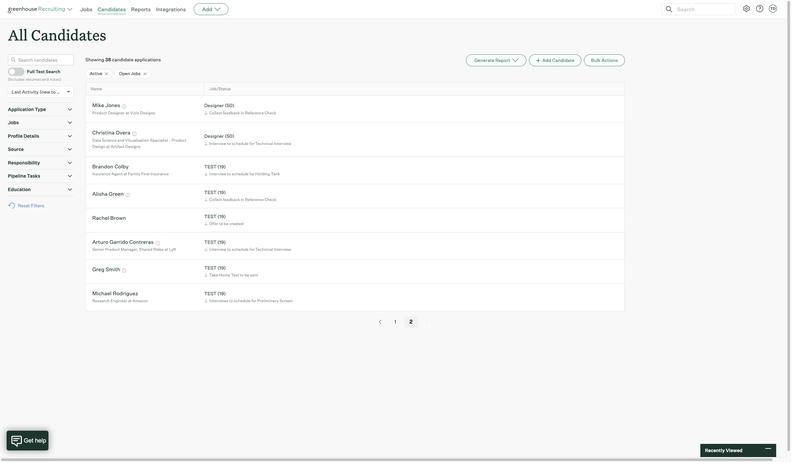 Task type: describe. For each thing, give the bounding box(es) containing it.
schedule for test (19) interviews to schedule for preliminary screen
[[234, 299, 251, 304]]

to for test (19) interview to schedule for holding tank
[[227, 172, 231, 177]]

smith
[[106, 266, 120, 273]]

designer for overa
[[204, 133, 224, 139]]

bulk
[[591, 57, 601, 63]]

family
[[128, 172, 140, 177]]

full text search (includes resumes and notes)
[[8, 69, 61, 82]]

(19) for michael rodriguez
[[218, 291, 226, 296]]

feedback for designer (50)
[[223, 110, 240, 115]]

sent
[[250, 273, 258, 278]]

rachel brown
[[92, 215, 126, 221]]

product designer at vizio designs
[[92, 110, 155, 115]]

agent
[[111, 172, 123, 177]]

reset filters
[[18, 203, 44, 209]]

to inside test (19) take home test to be sent
[[240, 273, 244, 278]]

greg
[[92, 266, 105, 273]]

bulk actions link
[[584, 54, 625, 66]]

test inside test (19) interview to schedule for technical interview
[[204, 239, 217, 245]]

to for designer (50) interview to schedule for technical interview
[[227, 141, 231, 146]]

technical for arturo garrido contreras
[[255, 247, 273, 252]]

(new
[[40, 89, 50, 95]]

product inside data science and visualization specialist - product design at artifact designs
[[172, 138, 187, 143]]

arturo garrido contreras link
[[92, 239, 154, 246]]

add candidate
[[543, 57, 575, 63]]

test (19) offer to be created
[[204, 214, 244, 226]]

greg smith link
[[92, 266, 120, 274]]

1
[[395, 319, 396, 325]]

application
[[8, 106, 34, 112]]

application type
[[8, 106, 46, 112]]

artifact
[[111, 144, 125, 149]]

2 vertical spatial jobs
[[8, 120, 19, 125]]

0 vertical spatial designs
[[140, 110, 155, 115]]

test (19) collect feedback in reference check
[[204, 190, 277, 202]]

collect feedback in reference check link for (50)
[[203, 110, 278, 116]]

screen
[[280, 299, 293, 304]]

test (19) interview to schedule for holding tank
[[204, 164, 280, 177]]

1 vertical spatial candidates
[[31, 25, 106, 45]]

at inside brandon colby insurance agent at family first insurance
[[124, 172, 127, 177]]

0 vertical spatial product
[[92, 110, 107, 115]]

profile details
[[8, 133, 39, 139]]

and inside full text search (includes resumes and notes)
[[42, 77, 49, 82]]

showing
[[85, 57, 104, 62]]

christina overa has been in technical interview for more than 14 days image
[[132, 132, 137, 136]]

mike jones has been in reference check for more than 10 days image
[[121, 105, 127, 109]]

2 insurance from the left
[[151, 172, 169, 177]]

td
[[771, 6, 776, 11]]

for for designer (50) interview to schedule for technical interview
[[250, 141, 255, 146]]

td button
[[768, 3, 779, 14]]

holding
[[255, 172, 270, 177]]

reference for (50)
[[245, 110, 264, 115]]

reports link
[[131, 6, 151, 13]]

(50) for jones
[[225, 103, 234, 108]]

responsibility
[[8, 160, 40, 165]]

mike jones
[[92, 102, 120, 109]]

michael
[[92, 290, 112, 297]]

in for (19)
[[241, 197, 244, 202]]

tasks
[[27, 173, 40, 179]]

arturo garrido contreras
[[92, 239, 154, 245]]

designer (50) interview to schedule for technical interview
[[204, 133, 291, 146]]

filters
[[31, 203, 44, 209]]

test
[[231, 273, 239, 278]]

open jobs
[[119, 71, 141, 76]]

0 vertical spatial candidates
[[98, 6, 126, 13]]

rachel
[[92, 215, 109, 221]]

check for (19)
[[265, 197, 277, 202]]

interview to schedule for technical interview link for arturo garrido contreras
[[203, 247, 293, 253]]

(19) for brandon colby
[[218, 164, 226, 170]]

applications
[[135, 57, 161, 62]]

schedule for test (19) interview to schedule for technical interview
[[232, 247, 249, 252]]

engineer
[[111, 299, 127, 304]]

data
[[92, 138, 101, 143]]

mike
[[92, 102, 104, 109]]

td button
[[769, 5, 777, 13]]

check for (50)
[[265, 110, 277, 115]]

1 horizontal spatial jobs
[[80, 6, 93, 13]]

1 link
[[389, 316, 402, 328]]

test for brandon colby
[[204, 164, 217, 170]]

candidate
[[553, 57, 575, 63]]

collect for test
[[209, 197, 222, 202]]

candidates link
[[98, 6, 126, 13]]

designer for jones
[[204, 103, 224, 108]]

1 vertical spatial designer
[[108, 110, 125, 115]]

brandon colby insurance agent at family first insurance
[[92, 163, 169, 177]]

type
[[35, 106, 46, 112]]

greg smith
[[92, 266, 120, 273]]

rides
[[153, 247, 164, 252]]

resumes
[[26, 77, 41, 82]]

test (19) interviews to schedule for preliminary screen
[[204, 291, 293, 304]]

interview for designer (50) interview to schedule for technical interview
[[209, 141, 226, 146]]

specialist
[[150, 138, 168, 143]]

actions
[[602, 57, 618, 63]]

(includes
[[8, 77, 25, 82]]

integrations
[[156, 6, 186, 13]]

old)
[[57, 89, 65, 95]]

visualization
[[125, 138, 149, 143]]

at inside data science and visualization specialist - product design at artifact designs
[[106, 144, 110, 149]]

name
[[91, 86, 102, 91]]

for for test (19) interviews to schedule for preliminary screen
[[252, 299, 257, 304]]

greenhouse recruiting image
[[8, 5, 67, 13]]

overa
[[116, 129, 130, 136]]

be inside "test (19) offer to be created"
[[224, 221, 229, 226]]

Search text field
[[676, 4, 730, 14]]

designs inside data science and visualization specialist - product design at artifact designs
[[126, 144, 141, 149]]

add candidate link
[[529, 54, 582, 66]]

test inside "test (19) offer to be created"
[[204, 214, 217, 219]]

reports
[[131, 6, 151, 13]]

tank
[[271, 172, 280, 177]]

mike jones link
[[92, 102, 120, 110]]

text
[[36, 69, 45, 74]]

alisha green has been in reference check for more than 10 days image
[[125, 193, 131, 197]]

candidate reports are now available! apply filters and select "view in app" element
[[467, 54, 527, 66]]

michael rodriguez research engineer at amazon
[[92, 290, 148, 304]]

shared
[[139, 247, 153, 252]]



Task type: locate. For each thing, give the bounding box(es) containing it.
jobs up profile
[[8, 120, 19, 125]]

activity
[[22, 89, 39, 95]]

schedule up test (19) interview to schedule for holding tank
[[232, 141, 249, 146]]

to
[[51, 89, 56, 95], [227, 141, 231, 146], [227, 172, 231, 177], [219, 221, 223, 226], [227, 247, 231, 252], [240, 273, 244, 278], [229, 299, 233, 304]]

1 reference from the top
[[245, 110, 264, 115]]

bulk actions
[[591, 57, 618, 63]]

2 (19) from the top
[[218, 190, 226, 195]]

1 vertical spatial (50)
[[225, 133, 234, 139]]

1 insurance from the left
[[92, 172, 111, 177]]

2 vertical spatial product
[[105, 247, 120, 252]]

candidates right 'jobs' link
[[98, 6, 126, 13]]

collect for designer
[[209, 110, 222, 115]]

check inside test (19) collect feedback in reference check
[[265, 197, 277, 202]]

test (19) take home test to be sent
[[204, 265, 258, 278]]

for left preliminary
[[252, 299, 257, 304]]

technical inside test (19) interview to schedule for technical interview
[[255, 247, 273, 252]]

(19) inside test (19) interview to schedule for holding tank
[[218, 164, 226, 170]]

0 vertical spatial reference
[[245, 110, 264, 115]]

job/status
[[209, 86, 231, 91]]

test inside test (19) collect feedback in reference check
[[204, 190, 217, 195]]

0 vertical spatial feedback
[[223, 110, 240, 115]]

and down text
[[42, 77, 49, 82]]

test inside test (19) interview to schedule for holding tank
[[204, 164, 217, 170]]

0 horizontal spatial be
[[224, 221, 229, 226]]

schedule inside test (19) interview to schedule for holding tank
[[232, 172, 249, 177]]

at down 'rodriguez'
[[128, 299, 132, 304]]

integrations link
[[156, 6, 186, 13]]

in for (50)
[[241, 110, 244, 115]]

candidate
[[112, 57, 134, 62]]

check
[[265, 110, 277, 115], [265, 197, 277, 202]]

test inside test (19) take home test to be sent
[[204, 265, 217, 271]]

to inside "test (19) offer to be created"
[[219, 221, 223, 226]]

1 feedback from the top
[[223, 110, 240, 115]]

schedule for test (19) interview to schedule for holding tank
[[232, 172, 249, 177]]

viewed
[[726, 448, 743, 454]]

report
[[496, 57, 511, 63]]

(50)
[[225, 103, 234, 108], [225, 133, 234, 139]]

to inside test (19) interview to schedule for technical interview
[[227, 247, 231, 252]]

home
[[219, 273, 230, 278]]

(19) down offer to be created link
[[218, 239, 226, 245]]

1 interview to schedule for technical interview link from the top
[[203, 140, 293, 147]]

0 horizontal spatial jobs
[[8, 120, 19, 125]]

2 (50) from the top
[[225, 133, 234, 139]]

be inside test (19) take home test to be sent
[[245, 273, 249, 278]]

to right offer
[[219, 221, 223, 226]]

reference inside designer (50) collect feedback in reference check
[[245, 110, 264, 115]]

collect up "test (19) offer to be created"
[[209, 197, 222, 202]]

for for test (19) interview to schedule for holding tank
[[250, 172, 255, 177]]

alisha green
[[92, 191, 124, 197]]

senior product manager, shared rides at lyft
[[92, 247, 176, 252]]

(19) up offer to be created link
[[218, 214, 226, 219]]

(19) inside test (19) take home test to be sent
[[218, 265, 226, 271]]

(19) inside test (19) interviews to schedule for preliminary screen
[[218, 291, 226, 296]]

test for michael rodriguez
[[204, 291, 217, 296]]

contreras
[[129, 239, 154, 245]]

1 vertical spatial jobs
[[131, 71, 141, 76]]

and
[[42, 77, 49, 82], [118, 138, 124, 143]]

active
[[90, 71, 102, 76]]

to for test (19) offer to be created
[[219, 221, 223, 226]]

1 vertical spatial technical
[[255, 247, 273, 252]]

collect feedback in reference check link up created
[[203, 197, 278, 203]]

candidates
[[98, 6, 126, 13], [31, 25, 106, 45]]

in inside test (19) collect feedback in reference check
[[241, 197, 244, 202]]

Search candidates field
[[8, 54, 74, 65]]

test up interview to schedule for holding tank link
[[204, 164, 217, 170]]

collect down job/status
[[209, 110, 222, 115]]

at down science
[[106, 144, 110, 149]]

test (19) interview to schedule for technical interview
[[204, 239, 291, 252]]

0 vertical spatial add
[[202, 6, 212, 13]]

technical for christina overa
[[255, 141, 273, 146]]

christina overa
[[92, 129, 130, 136]]

2 reference from the top
[[245, 197, 264, 202]]

generate report
[[475, 57, 511, 63]]

in up created
[[241, 197, 244, 202]]

offer to be created link
[[203, 221, 245, 227]]

feedback
[[223, 110, 240, 115], [223, 197, 240, 202]]

feedback inside test (19) collect feedback in reference check
[[223, 197, 240, 202]]

for left holding at the left of the page
[[250, 172, 255, 177]]

take home test to be sent link
[[203, 272, 260, 279]]

to up test (19) collect feedback in reference check
[[227, 172, 231, 177]]

check inside designer (50) collect feedback in reference check
[[265, 110, 277, 115]]

manager,
[[121, 247, 138, 252]]

michael rodriguez link
[[92, 290, 138, 298]]

0 horizontal spatial add
[[202, 6, 212, 13]]

1 vertical spatial designs
[[126, 144, 141, 149]]

0 vertical spatial collect
[[209, 110, 222, 115]]

at inside michael rodriguez research engineer at amazon
[[128, 299, 132, 304]]

recently
[[705, 448, 725, 454]]

to for test (19) interview to schedule for technical interview
[[227, 247, 231, 252]]

test up 'take'
[[204, 265, 217, 271]]

all
[[8, 25, 28, 45]]

add for add candidate
[[543, 57, 552, 63]]

(19) for greg smith
[[218, 265, 226, 271]]

(50) down designer (50) collect feedback in reference check
[[225, 133, 234, 139]]

2 in from the top
[[241, 197, 244, 202]]

test up interviews at the left bottom of page
[[204, 291, 217, 296]]

designer (50) collect feedback in reference check
[[204, 103, 277, 115]]

(19) up the home
[[218, 265, 226, 271]]

0 vertical spatial collect feedback in reference check link
[[203, 110, 278, 116]]

to inside test (19) interview to schedule for holding tank
[[227, 172, 231, 177]]

2 check from the top
[[265, 197, 277, 202]]

0 vertical spatial (50)
[[225, 103, 234, 108]]

garrido
[[110, 239, 128, 245]]

brandon
[[92, 163, 113, 170]]

schedule inside test (19) interview to schedule for technical interview
[[232, 247, 249, 252]]

christina overa link
[[92, 129, 130, 137]]

collect feedback in reference check link
[[203, 110, 278, 116], [203, 197, 278, 203]]

rachel brown link
[[92, 215, 126, 222]]

christina
[[92, 129, 115, 136]]

1 vertical spatial interview to schedule for technical interview link
[[203, 247, 293, 253]]

amazon
[[133, 299, 148, 304]]

0 horizontal spatial and
[[42, 77, 49, 82]]

38
[[105, 57, 111, 62]]

reset
[[18, 203, 30, 209]]

product
[[92, 110, 107, 115], [172, 138, 187, 143], [105, 247, 120, 252]]

for
[[250, 141, 255, 146], [250, 172, 255, 177], [250, 247, 255, 252], [252, 299, 257, 304]]

education
[[8, 187, 31, 192]]

at down the mike jones has been in reference check for more than 10 days image
[[126, 110, 129, 115]]

configure image
[[743, 5, 751, 13]]

6 test from the top
[[204, 291, 217, 296]]

and up artifact
[[118, 138, 124, 143]]

for inside test (19) interviews to schedule for preliminary screen
[[252, 299, 257, 304]]

insurance right first
[[151, 172, 169, 177]]

(19) up interview to schedule for holding tank link
[[218, 164, 226, 170]]

(19) up interviews at the left bottom of page
[[218, 291, 226, 296]]

designer inside 'designer (50) interview to schedule for technical interview'
[[204, 133, 224, 139]]

collect
[[209, 110, 222, 115], [209, 197, 222, 202]]

be left created
[[224, 221, 229, 226]]

2 vertical spatial designer
[[204, 133, 224, 139]]

test up "test (19) offer to be created"
[[204, 190, 217, 195]]

showing 38 candidate applications
[[85, 57, 161, 62]]

collect inside designer (50) collect feedback in reference check
[[209, 110, 222, 115]]

(50) inside 'designer (50) interview to schedule for technical interview'
[[225, 133, 234, 139]]

schedule inside test (19) interviews to schedule for preliminary screen
[[234, 299, 251, 304]]

1 horizontal spatial be
[[245, 273, 249, 278]]

interviews to schedule for preliminary screen link
[[203, 298, 294, 304]]

interview to schedule for technical interview link for christina overa
[[203, 140, 293, 147]]

to inside test (19) interviews to schedule for preliminary screen
[[229, 299, 233, 304]]

0 horizontal spatial insurance
[[92, 172, 111, 177]]

to for last activity (new to old)
[[51, 89, 56, 95]]

reference for (19)
[[245, 197, 264, 202]]

1 vertical spatial product
[[172, 138, 187, 143]]

2
[[410, 319, 413, 325]]

reference inside test (19) collect feedback in reference check
[[245, 197, 264, 202]]

checkmark image
[[11, 69, 16, 74]]

1 horizontal spatial add
[[543, 57, 552, 63]]

test up offer
[[204, 214, 217, 219]]

interview to schedule for technical interview link up test (19) interview to schedule for holding tank
[[203, 140, 293, 147]]

jobs link
[[80, 6, 93, 13]]

preliminary
[[258, 299, 279, 304]]

(19)
[[218, 164, 226, 170], [218, 190, 226, 195], [218, 214, 226, 219], [218, 239, 226, 245], [218, 265, 226, 271], [218, 291, 226, 296]]

reference up 'designer (50) interview to schedule for technical interview'
[[245, 110, 264, 115]]

reference down holding at the left of the page
[[245, 197, 264, 202]]

2 interview to schedule for technical interview link from the top
[[203, 247, 293, 253]]

6 (19) from the top
[[218, 291, 226, 296]]

for for test (19) interview to schedule for technical interview
[[250, 247, 255, 252]]

test down offer
[[204, 239, 217, 245]]

4 (19) from the top
[[218, 239, 226, 245]]

interview for test (19) interview to schedule for technical interview
[[209, 247, 226, 252]]

1 vertical spatial feedback
[[223, 197, 240, 202]]

be
[[224, 221, 229, 226], [245, 273, 249, 278]]

add
[[202, 6, 212, 13], [543, 57, 552, 63]]

brandon colby link
[[92, 163, 129, 171]]

5 test from the top
[[204, 265, 217, 271]]

1 collect feedback in reference check link from the top
[[203, 110, 278, 116]]

take
[[209, 273, 218, 278]]

0 vertical spatial be
[[224, 221, 229, 226]]

created
[[229, 221, 244, 226]]

schedule up test (19) take home test to be sent
[[232, 247, 249, 252]]

3 test from the top
[[204, 214, 217, 219]]

generate
[[475, 57, 495, 63]]

-
[[169, 138, 171, 143]]

to inside 'designer (50) interview to schedule for technical interview'
[[227, 141, 231, 146]]

interview to schedule for technical interview link
[[203, 140, 293, 147], [203, 247, 293, 253]]

recently viewed
[[705, 448, 743, 454]]

designer inside designer (50) collect feedback in reference check
[[204, 103, 224, 108]]

(19) inside test (19) collect feedback in reference check
[[218, 190, 226, 195]]

to up test (19) take home test to be sent
[[227, 247, 231, 252]]

1 vertical spatial and
[[118, 138, 124, 143]]

test inside test (19) interviews to schedule for preliminary screen
[[204, 291, 217, 296]]

feedback inside designer (50) collect feedback in reference check
[[223, 110, 240, 115]]

jobs left "candidates" "link"
[[80, 6, 93, 13]]

in inside designer (50) collect feedback in reference check
[[241, 110, 244, 115]]

feedback up "test (19) offer to be created"
[[223, 197, 240, 202]]

alisha
[[92, 191, 108, 197]]

greg smith has been in take home test for more than 7 days image
[[122, 269, 127, 273]]

(19) inside "test (19) offer to be created"
[[218, 214, 226, 219]]

0 vertical spatial and
[[42, 77, 49, 82]]

insurance
[[92, 172, 111, 177], [151, 172, 169, 177]]

interview for test (19) interview to schedule for holding tank
[[209, 172, 226, 177]]

arturo
[[92, 239, 108, 245]]

(19) for alisha green
[[218, 190, 226, 195]]

1 technical from the top
[[255, 141, 273, 146]]

for up test (19) interview to schedule for holding tank
[[250, 141, 255, 146]]

1 vertical spatial in
[[241, 197, 244, 202]]

to right test
[[240, 273, 244, 278]]

arturo garrido contreras has been in technical interview for more than 14 days image
[[155, 241, 161, 245]]

rodriguez
[[113, 290, 138, 297]]

1 horizontal spatial and
[[118, 138, 124, 143]]

(50) down job/status
[[225, 103, 234, 108]]

for inside 'designer (50) interview to schedule for technical interview'
[[250, 141, 255, 146]]

1 in from the top
[[241, 110, 244, 115]]

in up 'designer (50) interview to schedule for technical interview'
[[241, 110, 244, 115]]

product right - at the left of the page
[[172, 138, 187, 143]]

candidates down 'jobs' link
[[31, 25, 106, 45]]

1 vertical spatial collect feedback in reference check link
[[203, 197, 278, 203]]

add for add
[[202, 6, 212, 13]]

at left lyft
[[165, 247, 168, 252]]

vizio
[[130, 110, 139, 115]]

0 vertical spatial interview to schedule for technical interview link
[[203, 140, 293, 147]]

2 collect from the top
[[209, 197, 222, 202]]

0 vertical spatial technical
[[255, 141, 273, 146]]

for up sent
[[250, 247, 255, 252]]

schedule inside 'designer (50) interview to schedule for technical interview'
[[232, 141, 249, 146]]

(19) down interview to schedule for holding tank link
[[218, 190, 226, 195]]

1 vertical spatial be
[[245, 273, 249, 278]]

to right interviews at the left bottom of page
[[229, 299, 233, 304]]

1 vertical spatial collect
[[209, 197, 222, 202]]

(50) inside designer (50) collect feedback in reference check
[[225, 103, 234, 108]]

interview inside test (19) interview to schedule for holding tank
[[209, 172, 226, 177]]

product down garrido
[[105, 247, 120, 252]]

interviews
[[209, 299, 229, 304]]

2 test from the top
[[204, 190, 217, 195]]

full
[[27, 69, 35, 74]]

be left sent
[[245, 273, 249, 278]]

1 vertical spatial check
[[265, 197, 277, 202]]

pagination navigation
[[8, 316, 792, 328]]

product down mike
[[92, 110, 107, 115]]

feedback down job/status
[[223, 110, 240, 115]]

to left old) on the top left of the page
[[51, 89, 56, 95]]

2 horizontal spatial jobs
[[131, 71, 141, 76]]

feedback for test (19)
[[223, 197, 240, 202]]

1 horizontal spatial insurance
[[151, 172, 169, 177]]

and inside data science and visualization specialist - product design at artifact designs
[[118, 138, 124, 143]]

insurance down brandon at the top of the page
[[92, 172, 111, 177]]

technical up holding at the left of the page
[[255, 141, 273, 146]]

1 test from the top
[[204, 164, 217, 170]]

green
[[109, 191, 124, 197]]

technical inside 'designer (50) interview to schedule for technical interview'
[[255, 141, 273, 146]]

(19) inside test (19) interview to schedule for technical interview
[[218, 239, 226, 245]]

page 2 element
[[404, 316, 418, 328]]

4 test from the top
[[204, 239, 217, 245]]

test for alisha green
[[204, 190, 217, 195]]

1 (50) from the top
[[225, 103, 234, 108]]

2 collect feedback in reference check link from the top
[[203, 197, 278, 203]]

interview to schedule for technical interview link up sent
[[203, 247, 293, 253]]

collect inside test (19) collect feedback in reference check
[[209, 197, 222, 202]]

2 feedback from the top
[[223, 197, 240, 202]]

to for test (19) interviews to schedule for preliminary screen
[[229, 299, 233, 304]]

last activity (new to old) option
[[12, 89, 65, 95]]

jobs right open
[[131, 71, 141, 76]]

1 vertical spatial add
[[543, 57, 552, 63]]

(50) for overa
[[225, 133, 234, 139]]

schedule right interviews at the left bottom of page
[[234, 299, 251, 304]]

for inside test (19) interview to schedule for holding tank
[[250, 172, 255, 177]]

1 (19) from the top
[[218, 164, 226, 170]]

1 collect from the top
[[209, 110, 222, 115]]

jobs
[[80, 6, 93, 13], [131, 71, 141, 76], [8, 120, 19, 125]]

alisha green link
[[92, 191, 124, 198]]

generate report button
[[467, 54, 527, 66]]

0 vertical spatial designer
[[204, 103, 224, 108]]

at right agent
[[124, 172, 127, 177]]

0 vertical spatial in
[[241, 110, 244, 115]]

collect feedback in reference check link for (19)
[[203, 197, 278, 203]]

to up test (19) interview to schedule for holding tank
[[227, 141, 231, 146]]

test for greg smith
[[204, 265, 217, 271]]

2 technical from the top
[[255, 247, 273, 252]]

1 check from the top
[[265, 110, 277, 115]]

colby
[[115, 163, 129, 170]]

schedule
[[232, 141, 249, 146], [232, 172, 249, 177], [232, 247, 249, 252], [234, 299, 251, 304]]

0 vertical spatial jobs
[[80, 6, 93, 13]]

designs right vizio on the left of the page
[[140, 110, 155, 115]]

in
[[241, 110, 244, 115], [241, 197, 244, 202]]

5 (19) from the top
[[218, 265, 226, 271]]

schedule up test (19) collect feedback in reference check
[[232, 172, 249, 177]]

add inside popup button
[[202, 6, 212, 13]]

technical up sent
[[255, 247, 273, 252]]

designs down visualization
[[126, 144, 141, 149]]

collect feedback in reference check link up 'designer (50) interview to schedule for technical interview'
[[203, 110, 278, 116]]

for inside test (19) interview to schedule for technical interview
[[250, 247, 255, 252]]

3 (19) from the top
[[218, 214, 226, 219]]

schedule for designer (50) interview to schedule for technical interview
[[232, 141, 249, 146]]

0 vertical spatial check
[[265, 110, 277, 115]]

offer
[[209, 221, 218, 226]]

search
[[46, 69, 60, 74]]

1 vertical spatial reference
[[245, 197, 264, 202]]

designer
[[204, 103, 224, 108], [108, 110, 125, 115], [204, 133, 224, 139]]



Task type: vqa. For each thing, say whether or not it's contained in the screenshot.
Strong corresponding to Strong collaborator
no



